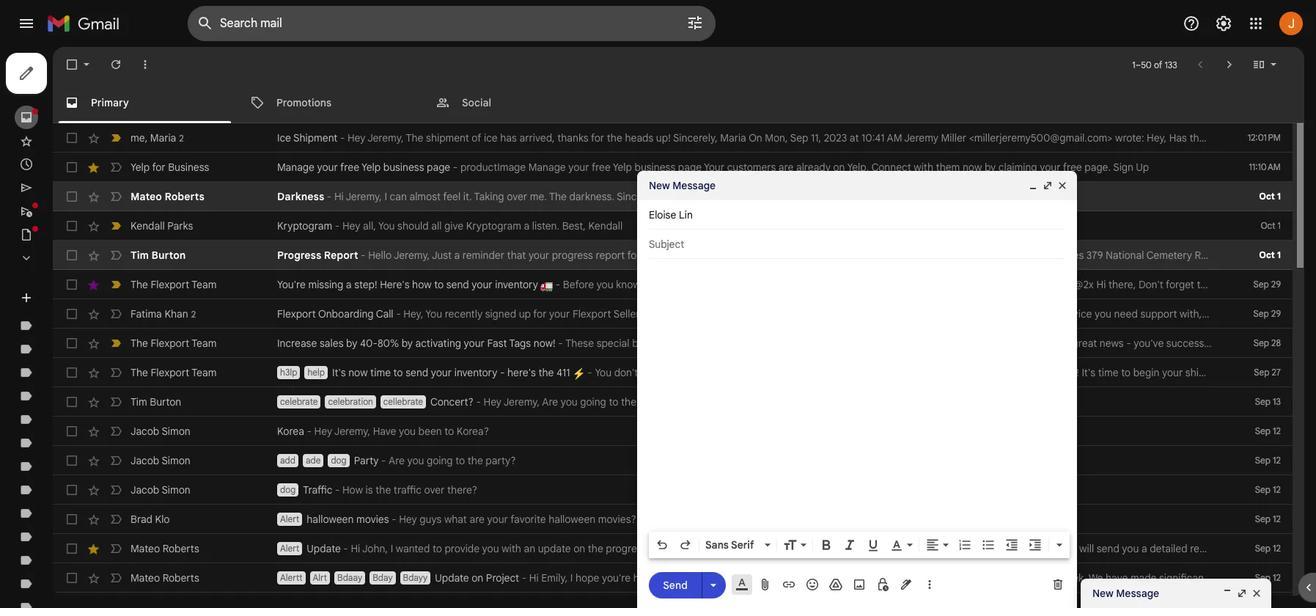 Task type: describe. For each thing, give the bounding box(es) containing it.
of right '50'
[[1155, 59, 1163, 70]]

with down first
[[835, 571, 855, 585]]

1 horizontal spatial shipping
[[1262, 278, 1302, 291]]

insert photo image
[[852, 577, 867, 592]]

1 horizontal spatial progress
[[606, 542, 647, 555]]

darkness.
[[570, 190, 615, 203]]

1 vertical spatial help
[[308, 367, 325, 378]]

2 horizontal spatial send
[[1097, 542, 1120, 555]]

a left listen.
[[524, 219, 530, 233]]

your down florence,
[[1239, 278, 1259, 291]]

1 horizontal spatial maria
[[721, 131, 747, 145]]

numbered list ‪(⌘⇧7)‬ image
[[958, 538, 973, 552]]

0 horizontal spatial that
[[507, 249, 526, 262]]

your down "🚛" icon
[[550, 307, 570, 321]]

0 horizontal spatial are
[[389, 454, 405, 467]]

ice
[[277, 131, 291, 145]]

have up new message
[[1106, 571, 1129, 585]]

2 vertical spatial will
[[1080, 542, 1095, 555]]

and left "attract"
[[816, 337, 833, 350]]

hello
[[368, 249, 392, 262]]

significant
[[1160, 571, 1208, 585]]

16 row from the top
[[53, 563, 1317, 593]]

pop out image
[[1237, 588, 1249, 599]]

sans serif option
[[703, 538, 762, 552]]

0 horizontal spatial project
[[486, 571, 520, 585]]

bulleted list ‪(⌘⇧8)‬ image
[[982, 538, 996, 552]]

have down service
[[1048, 337, 1070, 350]]

0 vertical spatial oct
[[1260, 191, 1276, 202]]

0 horizontal spatial send
[[406, 366, 429, 379]]

to up there?
[[456, 454, 465, 467]]

1 kryptogram from the left
[[277, 219, 333, 233]]

2 vertical spatial sincerely,
[[830, 249, 874, 262]]

0 horizontal spatial we
[[718, 542, 733, 555]]

florence,
[[1213, 249, 1256, 262]]

2 vertical spatial roberts
[[163, 571, 199, 585]]

jacob for seventh row from the bottom
[[131, 425, 159, 438]]

to down news
[[1122, 366, 1131, 379]]

to left clarify
[[798, 307, 807, 321]]

1 vertical spatial at
[[752, 395, 762, 409]]

hey for korea - hey jeremy, have you been to korea?
[[314, 425, 332, 438]]

your down the activating
[[431, 366, 452, 379]]

rocks
[[785, 395, 813, 409]]

1 horizontal spatial an
[[858, 571, 869, 585]]

0 vertical spatial project
[[714, 249, 747, 262]]

2 kryptogram from the left
[[466, 219, 522, 233]]

team for you're missing a step! here's how to send your inventory
[[192, 278, 217, 291]]

fast
[[487, 337, 507, 350]]

your left sho
[[1280, 337, 1300, 350]]

a right just
[[454, 249, 460, 262]]

formatting options toolbar
[[649, 532, 1070, 558]]

are up insert signature icon
[[903, 542, 918, 555]]

a left detailed
[[1142, 542, 1148, 555]]

know
[[616, 278, 641, 291]]

1 vertical spatial now
[[349, 366, 368, 379]]

i right day.
[[724, 571, 727, 585]]

1 horizontal spatial sincerely,
[[673, 131, 718, 145]]

red
[[764, 395, 782, 409]]

for right up
[[534, 307, 547, 321]]

2 jacob simon from the top
[[131, 454, 191, 467]]

support
[[1141, 307, 1178, 321]]

133
[[1165, 59, 1178, 70]]

concert
[[713, 395, 750, 409]]

up!
[[656, 131, 671, 145]]

0 vertical spatial hey,
[[1147, 131, 1167, 145]]

up
[[1137, 161, 1150, 174]]

3 team from the top
[[192, 366, 217, 379]]

the left traffic
[[376, 483, 391, 497]]

0 horizontal spatial maria
[[150, 131, 176, 144]]

to down "don't"
[[609, 395, 619, 409]]

alrt
[[313, 572, 327, 583]]

on left the more options image
[[907, 571, 919, 585]]

i right more formatting options icon
[[1075, 542, 1077, 555]]

Search mail text field
[[220, 16, 646, 31]]

1 vertical spatial an
[[524, 542, 536, 555]]

jeremy, for concert?
[[504, 395, 540, 409]]

have
[[373, 425, 396, 438]]

13 row from the top
[[53, 475, 1293, 505]]

2 page from the left
[[678, 161, 702, 174]]

having
[[634, 571, 664, 585]]

send button
[[649, 572, 702, 598]]

1 vertical spatial report
[[1191, 542, 1220, 555]]

this
[[734, 366, 752, 379]]

sep 13
[[1256, 396, 1282, 407]]

5 12 from the top
[[1274, 543, 1282, 554]]

refresh image
[[109, 57, 123, 72]]

1 vertical spatial that
[[1265, 366, 1284, 379]]

settings image
[[1216, 15, 1233, 32]]

oct for row containing kendall parks
[[1261, 220, 1276, 231]]

1 vertical spatial a
[[952, 366, 958, 379]]

0 vertical spatial an
[[926, 395, 937, 409]]

party?
[[486, 454, 516, 467]]

0 horizontal spatial great
[[675, 571, 700, 585]]

1 vertical spatial going
[[427, 454, 453, 467]]

your down the thanks
[[569, 161, 590, 174]]

advanced search options image
[[681, 8, 710, 37]]

depeche
[[639, 395, 682, 409]]

0 horizontal spatial sincerely,
[[617, 190, 662, 203]]

2 sep 29 from the top
[[1254, 308, 1282, 319]]

shipment
[[293, 131, 338, 145]]

2 manage from the left
[[529, 161, 566, 174]]

1 halloween from the left
[[307, 513, 354, 526]]

how
[[412, 278, 432, 291]]

8 row from the top
[[53, 329, 1317, 358]]

oct 1 for 13th row from the bottom of the page
[[1260, 249, 1282, 260]]

your up pop out image at the right of the page
[[1040, 161, 1061, 174]]

the right off
[[799, 278, 815, 291]]

national
[[1106, 249, 1145, 262]]

toggle split pane mode image
[[1252, 57, 1267, 72]]

has
[[1170, 131, 1188, 145]]

0 vertical spatial provide
[[445, 542, 480, 555]]

you up connected
[[1243, 307, 1260, 321]]

team for increase sales by 40-80% by activating your fast tags now!
[[192, 337, 217, 350]]

mode
[[684, 395, 711, 409]]

your
[[704, 161, 725, 174]]

i right john,
[[391, 542, 393, 555]]

the up hope
[[588, 542, 604, 555]]

jacob for fifth row from the bottom
[[131, 483, 159, 497]]

sans serif
[[706, 538, 754, 552]]

how
[[343, 483, 363, 497]]

concert?
[[431, 395, 474, 409]]

2 simon from the top
[[162, 454, 191, 467]]

message
[[1117, 587, 1160, 600]]

recently
[[445, 307, 483, 321]]

close image for pop out image at the right of the page
[[1057, 180, 1069, 191]]

the left 411
[[539, 366, 554, 379]]

3 sep 12 from the top
[[1256, 484, 1282, 495]]

the right insert signature icon
[[922, 571, 937, 585]]

1 time from the left
[[371, 366, 391, 379]]

the left end
[[1236, 542, 1252, 555]]

connect
[[872, 161, 912, 174]]

more options image
[[926, 577, 935, 592]]

flying
[[755, 278, 781, 291]]

of right end
[[1275, 542, 1285, 555]]

5 sep 12 from the top
[[1256, 543, 1282, 554]]

1 vertical spatial shipping
[[1186, 366, 1226, 379]]

on left tra
[[1292, 571, 1304, 585]]

critical
[[754, 366, 786, 379]]

for down me , maria 2
[[152, 161, 166, 174]]

Message Body text field
[[649, 266, 1066, 527]]

pop out image
[[1042, 180, 1054, 191]]

the left next on the bottom right
[[1002, 542, 1018, 555]]

to left us
[[926, 366, 936, 379]]

tab list containing primary
[[53, 82, 1305, 123]]

roberts for oct 1
[[165, 190, 205, 203]]

dog for dog
[[331, 455, 347, 466]]

kryptogram - hey all, you should all give kryptogram a listen. best, kendall
[[277, 219, 623, 233]]

getting
[[822, 366, 855, 379]]

jeremy, down 'should'
[[394, 249, 430, 262]]

1 were from the left
[[886, 307, 909, 321]]

main menu image
[[18, 15, 35, 32]]

these
[[566, 337, 594, 350]]

you right have
[[399, 425, 416, 438]]

the down "don't"
[[621, 395, 637, 409]]

with left our
[[855, 278, 874, 291]]

italic ‪(⌘i)‬ image
[[843, 538, 858, 552]]

me
[[131, 131, 145, 144]]

darkness - hi jeremy, i can almost feel it. taking over me. the darkness. sincerely, mateo
[[277, 190, 694, 203]]

parks
[[167, 219, 193, 233]]

page.
[[1085, 161, 1112, 174]]

productimage
[[461, 161, 526, 174]]

shoppers.
[[896, 337, 942, 350]]

there, for don't
[[1109, 278, 1137, 291]]

korea
[[277, 425, 304, 438]]

10 row from the top
[[53, 387, 1293, 417]]

your down shipment on the top left of page
[[317, 161, 338, 174]]

redo ‪(⌘y)‬ image
[[679, 538, 693, 552]]

minimize image for pop out image at the right of the page
[[1028, 180, 1040, 191]]

increase
[[277, 337, 317, 350]]

discard draft ‪(⌘⇧d)‬ image
[[1051, 577, 1066, 592]]

more
[[870, 337, 894, 350]]

inventory left "🚛" icon
[[495, 278, 538, 291]]

are left tra
[[1275, 571, 1290, 585]]

0 vertical spatial are
[[542, 395, 558, 409]]

hi left emily,
[[529, 571, 539, 585]]

favorite
[[511, 513, 546, 526]]

i up the listings
[[736, 307, 739, 321]]

a right having
[[667, 571, 673, 585]]

the left redo ‪(⌘y)‬ image
[[662, 542, 678, 555]]

13
[[1274, 396, 1282, 407]]

alert halloween movies - hey guys what are your favorite halloween movies?
[[280, 513, 637, 526]]

i right not,
[[896, 395, 898, 409]]

particular
[[1011, 307, 1056, 321]]

for up know
[[628, 249, 641, 262]]

0 vertical spatial ,
[[145, 131, 148, 144]]

row containing brad klo
[[53, 505, 1293, 534]]

attract
[[836, 337, 867, 350]]

insert files using drive image
[[829, 577, 844, 592]]

alert for update
[[280, 543, 300, 554]]

bdaay
[[338, 572, 363, 583]]

you left ca
[[1286, 366, 1303, 379]]

you left know
[[597, 278, 614, 291]]

now!
[[534, 337, 556, 350]]

4 sep 12 from the top
[[1256, 514, 1282, 525]]

friday?
[[830, 395, 864, 409]]

1 just from the left
[[741, 307, 758, 321]]

1 horizontal spatial out
[[797, 337, 813, 350]]

are left the already
[[779, 161, 794, 174]]

for.
[[948, 307, 963, 321]]

6 row from the top
[[53, 270, 1317, 299]]

0 vertical spatial update
[[538, 542, 571, 555]]

to up cellebrate on the bottom left of the page
[[394, 366, 403, 379]]

411
[[557, 366, 570, 379]]

0 horizontal spatial progress
[[552, 249, 593, 262]]

0 horizontal spatial out
[[702, 366, 718, 379]]

mateo roberts for sep 12
[[131, 542, 199, 555]]

your up "if"
[[857, 366, 878, 379]]

jacob simon for seventh row from the bottom
[[131, 425, 191, 438]]

traffic
[[394, 483, 422, 497]]

40-
[[360, 337, 378, 350]]

clarify
[[810, 307, 839, 321]]

underline ‪(⌘u)‬ image
[[866, 538, 881, 553]]

your down listen.
[[529, 249, 550, 262]]

2 inside me , maria 2
[[179, 132, 184, 143]]

korea?
[[457, 425, 489, 438]]

by right 80%
[[402, 337, 413, 350]]

2 vertical spatial now
[[921, 542, 940, 555]]

i left 'can'
[[385, 190, 387, 203]]

your left the fast
[[464, 337, 485, 350]]

1 horizontal spatial you
[[426, 307, 442, 321]]

your left the listings
[[710, 337, 731, 350]]

support image
[[1183, 15, 1201, 32]]

1 manage from the left
[[277, 161, 315, 174]]

2 horizontal spatial you
[[595, 366, 612, 379]]

row containing me
[[53, 123, 1293, 153]]

concert? - hey jeremy, are you going to the depeche mode concert at red rocks on friday? if not, i have an extra ticket. tim
[[431, 395, 1014, 409]]

your left favorite
[[488, 513, 508, 526]]

ticket.
[[966, 395, 995, 409]]

alert for halloween
[[280, 514, 300, 525]]

and right account,
[[716, 307, 734, 321]]

plan
[[1228, 366, 1248, 379]]

12 row from the top
[[53, 446, 1293, 475]]

1 vertical spatial update
[[435, 571, 469, 585]]

2 inside fatima khan 2
[[191, 308, 196, 319]]

off
[[784, 278, 797, 291]]

you up made
[[1123, 542, 1140, 555]]

0 vertical spatial a
[[945, 337, 951, 350]]

hey left guys in the left of the page
[[399, 513, 417, 526]]

2 yelp from the left
[[362, 161, 381, 174]]

on left yelp.
[[834, 161, 846, 174]]

simon for fifth row from the bottom
[[162, 483, 191, 497]]

should
[[398, 219, 429, 233]]

0 vertical spatial what
[[841, 307, 864, 321]]

there?
[[447, 483, 478, 497]]

you down alert halloween movies - hey guys what are your favorite halloween movies?
[[482, 542, 499, 555]]

project.
[[680, 542, 716, 555]]

the left first
[[813, 542, 828, 555]]

1 vertical spatial wanted
[[396, 542, 430, 555]]

on down alert halloween movies - hey guys what are your favorite halloween movies?
[[472, 571, 484, 585]]

1 horizontal spatial begin
[[1210, 278, 1236, 291]]

4 12 from the top
[[1274, 514, 1282, 525]]

to left the miss at bottom
[[666, 366, 676, 379]]

0 horizontal spatial hey,
[[404, 307, 424, 321]]

jeremy, up 'can'
[[368, 131, 404, 145]]

1 tim burton from the top
[[131, 249, 186, 262]]

1 29 from the top
[[1272, 279, 1282, 290]]

your down the successfully
[[1163, 366, 1184, 379]]

day.
[[703, 571, 722, 585]]

business
[[168, 161, 209, 174]]

end
[[1254, 542, 1272, 555]]

sc
[[1258, 249, 1272, 262]]

flexport_reverse_logo@2x
[[965, 278, 1094, 291]]

minimize image for pop out icon
[[1222, 588, 1234, 599]]

i left hope
[[571, 571, 573, 585]]

hi down 379
[[1097, 278, 1107, 291]]

2 horizontal spatial now
[[963, 161, 983, 174]]

there
[[975, 307, 1000, 321]]

sep 28
[[1254, 337, 1282, 348]]

1 business from the left
[[384, 161, 424, 174]]

the left heads
[[607, 131, 623, 145]]

oct for 13th row from the bottom of the page
[[1260, 249, 1276, 260]]

more send options image
[[706, 578, 721, 592]]

for right the thanks
[[591, 131, 605, 145]]

1 vertical spatial over
[[424, 483, 445, 497]]

of left ice
[[472, 131, 482, 145]]

2 horizontal spatial progress
[[1211, 571, 1252, 585]]

yelp for business
[[131, 161, 209, 174]]

toggle confidential mode image
[[876, 577, 891, 592]]

1 right sc
[[1278, 249, 1282, 260]]

movies?
[[599, 513, 637, 526]]

6 sep 12 from the top
[[1256, 572, 1282, 583]]

1 12 from the top
[[1274, 426, 1282, 437]]

moving
[[942, 542, 976, 555]]

2 just from the left
[[1262, 307, 1279, 321]]

me , maria 2
[[131, 131, 184, 144]]

and down end
[[1254, 571, 1272, 585]]

insert emoji ‪(⌘⇧2)‬ image
[[806, 577, 820, 592]]

search mail image
[[192, 10, 219, 37]]

the left party?
[[468, 454, 483, 467]]

2 sep 12 from the top
[[1256, 455, 1282, 466]]

h3lp
[[280, 367, 297, 378]]

close image for pop out icon
[[1252, 588, 1263, 599]]

more formatting options image
[[1053, 538, 1067, 552]]

2 kendall from the left
[[589, 219, 623, 233]]

service
[[1059, 307, 1093, 321]]

first
[[830, 542, 849, 555]]

6 12 from the top
[[1274, 572, 1282, 583]]

2 shipment from the left
[[1208, 131, 1251, 145]]

main content containing primary
[[53, 47, 1317, 608]]

almost
[[410, 190, 441, 203]]

1 vertical spatial provide
[[778, 571, 813, 585]]



Task type: vqa. For each thing, say whether or not it's contained in the screenshot.


Task type: locate. For each thing, give the bounding box(es) containing it.
1 horizontal spatial kendall
[[589, 219, 623, 233]]

update up alrt
[[307, 542, 341, 555]]

them
[[937, 161, 961, 174]]

tra
[[1307, 571, 1317, 585]]

1 page from the left
[[427, 161, 451, 174]]

business up 'can'
[[384, 161, 424, 174]]

just up 'sep 28'
[[1262, 307, 1279, 321]]

you're missing a step! here's how to send your inventory
[[277, 278, 541, 291]]

27
[[1272, 367, 1282, 378]]

3 jacob simon from the top
[[131, 483, 191, 497]]

simon
[[162, 425, 191, 438], [162, 454, 191, 467], [162, 483, 191, 497]]

the flexport team
[[131, 278, 217, 291], [131, 337, 217, 350], [131, 366, 217, 379]]

0 vertical spatial dog
[[331, 455, 347, 466]]

1 horizontal spatial now
[[921, 542, 940, 555]]

0 vertical spatial you
[[378, 219, 395, 233]]

are down there?
[[470, 513, 485, 526]]

connected
[[1227, 337, 1277, 350]]

discussed
[[991, 571, 1038, 585]]

by left 40-
[[346, 337, 358, 350]]

9 row from the top
[[53, 358, 1317, 387]]

report up know
[[596, 249, 625, 262]]

project left emily,
[[486, 571, 520, 585]]

1 horizontal spatial great
[[1073, 337, 1098, 350]]

1 horizontal spatial report
[[1191, 542, 1220, 555]]

11 row from the top
[[53, 417, 1293, 446]]

taking
[[474, 190, 504, 203]]

we up the new
[[1089, 571, 1104, 585]]

heads
[[625, 131, 654, 145]]

a left step!
[[346, 278, 352, 291]]

4 row from the top
[[53, 211, 1293, 241]]

3 the flexport team from the top
[[131, 366, 217, 379]]

0 vertical spatial report
[[596, 249, 625, 262]]

2 horizontal spatial free
[[1064, 161, 1083, 174]]

2 team from the top
[[192, 337, 217, 350]]

social tab
[[424, 82, 609, 123]]

badges
[[633, 337, 667, 350]]

there, up ticket. at bottom right
[[973, 366, 1001, 379]]

send up cellebrate on the bottom left of the page
[[406, 366, 429, 379]]

2023
[[824, 131, 848, 145]]

manhattan
[[662, 249, 711, 262]]

you down 411
[[561, 395, 578, 409]]

0 vertical spatial there,
[[1109, 278, 1137, 291]]

yelp.
[[848, 161, 870, 174]]

hey for kryptogram - hey all, you should all give kryptogram a listen. best, kendall
[[343, 219, 360, 233]]

there,
[[1109, 278, 1137, 291], [973, 366, 1001, 379]]

0 horizontal spatial an
[[524, 542, 536, 555]]

1 vertical spatial is
[[366, 483, 373, 497]]

at left red
[[752, 395, 762, 409]]

2 mateo roberts from the top
[[131, 542, 199, 555]]

guys
[[420, 513, 442, 526]]

3 yelp from the left
[[613, 161, 632, 174]]

2 vertical spatial send
[[1097, 542, 1120, 555]]

alert update - hi john, i wanted to provide you with an update on the progress of the project. we have completed the first phase and are now moving onto the next stage. i will send you a detailed report by the end of
[[280, 542, 1285, 555]]

0 vertical spatial roberts
[[165, 190, 205, 203]]

now left moving
[[921, 542, 940, 555]]

1 horizontal spatial we
[[1031, 337, 1046, 350]]

0 horizontal spatial report
[[596, 249, 625, 262]]

2 row from the top
[[53, 153, 1293, 182]]

2 free from the left
[[592, 161, 611, 174]]

2 vertical spatial team
[[192, 366, 217, 379]]

0 vertical spatial sincerely,
[[673, 131, 718, 145]]

2 horizontal spatial we
[[1089, 571, 1104, 585]]

, right merchant
[[1026, 337, 1029, 350]]

hey
[[348, 131, 366, 145], [343, 219, 360, 233], [484, 395, 502, 409], [314, 425, 332, 438], [399, 513, 417, 526]]

just
[[432, 249, 452, 262]]

you've
[[1134, 337, 1164, 350]]

completed
[[760, 542, 810, 555]]

main content
[[53, 47, 1317, 608]]

1 vertical spatial you
[[426, 307, 442, 321]]

0 vertical spatial 2
[[179, 132, 184, 143]]

free down promotions tab
[[340, 161, 360, 174]]

1 horizontal spatial page
[[678, 161, 702, 174]]

movies
[[357, 513, 389, 526]]

with down favorite
[[502, 542, 522, 555]]

1 horizontal spatial update
[[872, 571, 905, 585]]

1 horizontal spatial will
[[724, 278, 738, 291]]

1 vertical spatial alert
[[280, 543, 300, 554]]

bold ‪(⌘b)‬ image
[[819, 538, 834, 552]]

inventory down the fast
[[455, 366, 498, 379]]

hey for concert? - hey jeremy, are you going to the depeche mode concert at red rocks on friday? if not, i have an extra ticket. tim
[[484, 395, 502, 409]]

insert link ‪(⌘k)‬ image
[[782, 577, 797, 592]]

None checkbox
[[65, 160, 79, 175], [65, 395, 79, 409], [65, 424, 79, 439], [65, 453, 79, 468], [65, 541, 79, 556], [65, 571, 79, 585], [65, 160, 79, 175], [65, 395, 79, 409], [65, 424, 79, 439], [65, 453, 79, 468], [65, 541, 79, 556], [65, 571, 79, 585]]

hi right us
[[961, 366, 970, 379]]

sincerely, right up!
[[673, 131, 718, 145]]

on up hope
[[574, 542, 586, 555]]

all
[[432, 219, 442, 233]]

help down account,
[[687, 337, 707, 350]]

mateo roberts for oct 1
[[131, 190, 205, 203]]

1 horizontal spatial dog
[[331, 455, 347, 466]]

1 sep 12 from the top
[[1256, 426, 1282, 437]]

1 vertical spatial mateo roberts
[[131, 542, 199, 555]]

jeremy, down 'celebration'
[[334, 425, 371, 438]]

the flexport team for increase sales by 40-80% by activating your fast tags now!
[[131, 337, 217, 350]]

2 business from the left
[[635, 161, 676, 174]]

give
[[445, 219, 464, 233]]

dear
[[954, 337, 976, 350]]

1 team from the top
[[192, 278, 217, 291]]

1 horizontal spatial at
[[850, 131, 859, 145]]

increase sales by 40-80% by activating your fast tags now! - these special badges will help your listings stand out and attract more shoppers. a dear merchant , we have great news - you've successfully connected your sho
[[277, 337, 1317, 350]]

begin down florence,
[[1210, 278, 1236, 291]]

1 horizontal spatial over
[[507, 190, 528, 203]]

None search field
[[188, 6, 716, 41]]

kendall left 'parks'
[[131, 219, 165, 233]]

by left end
[[1223, 542, 1234, 555]]

new
[[1093, 587, 1114, 600]]

1 horizontal spatial that
[[1265, 366, 1284, 379]]

0 horizontal spatial will
[[670, 337, 685, 350]]

row containing kendall parks
[[53, 211, 1293, 241]]

dog for dog traffic - how is the traffic over there?
[[280, 484, 296, 495]]

project
[[940, 571, 973, 585]]

17 row from the top
[[53, 593, 1293, 608]]

oct down '11:10 am'
[[1260, 191, 1276, 202]]

0 vertical spatial now
[[963, 161, 983, 174]]

tab list
[[53, 82, 1305, 123]]

report right detailed
[[1191, 542, 1220, 555]]

simon for seventh row from the bottom
[[162, 425, 191, 438]]

2 time from the left
[[1099, 366, 1119, 379]]

80%
[[378, 337, 399, 350]]

1 vertical spatial will
[[670, 337, 685, 350]]

maria
[[150, 131, 176, 144], [721, 131, 747, 145]]

0 horizontal spatial is
[[366, 483, 373, 497]]

1 horizontal spatial manage
[[529, 161, 566, 174]]

provide right attach files icon
[[778, 571, 813, 585]]

1 horizontal spatial project
[[714, 249, 747, 262]]

⚡ image
[[573, 367, 585, 380]]

reminder
[[463, 249, 505, 262]]

extra
[[940, 395, 964, 409]]

you left need
[[1095, 307, 1112, 321]]

of up having
[[650, 542, 660, 555]]

free
[[340, 161, 360, 174], [592, 161, 611, 174], [1064, 161, 1083, 174]]

0 horizontal spatial manage
[[277, 161, 315, 174]]

1 horizontal spatial are
[[542, 395, 558, 409]]

we right project.
[[718, 542, 733, 555]]

hey, left the has
[[1147, 131, 1167, 145]]

shipment
[[426, 131, 469, 145], [1208, 131, 1251, 145]]

1 it's from the left
[[332, 366, 346, 379]]

your right it,
[[655, 278, 676, 291]]

0 vertical spatial send
[[447, 278, 469, 291]]

manage up me.
[[529, 161, 566, 174]]

great left day.
[[675, 571, 700, 585]]

the flexport team for you're missing a step! here's how to send your inventory
[[131, 278, 217, 291]]

0 vertical spatial sep 29
[[1254, 279, 1282, 290]]

dialog containing sans serif
[[638, 171, 1078, 608]]

1 vertical spatial tim burton
[[131, 395, 181, 409]]

1 horizontal spatial is
[[750, 249, 757, 262]]

progress up pop out icon
[[1211, 571, 1252, 585]]

sep 27
[[1255, 367, 1282, 378]]

indent less ‪(⌘[)‬ image
[[1005, 538, 1020, 552]]

there, for congratulations!
[[973, 366, 1001, 379]]

the
[[607, 131, 623, 145], [1190, 131, 1206, 145], [644, 249, 659, 262], [799, 278, 815, 291], [539, 366, 554, 379], [621, 395, 637, 409], [468, 454, 483, 467], [376, 483, 391, 497], [588, 542, 604, 555], [662, 542, 678, 555], [813, 542, 828, 555], [1002, 542, 1018, 555], [1236, 542, 1252, 555], [922, 571, 937, 585]]

0 horizontal spatial shipment
[[426, 131, 469, 145]]

gmail image
[[47, 9, 127, 38]]

oct 1 right florence,
[[1260, 249, 1282, 260]]

if
[[866, 395, 872, 409]]

attach files image
[[759, 577, 773, 592]]

2 up business
[[179, 132, 184, 143]]

3 free from the left
[[1064, 161, 1083, 174]]

minimize image
[[1028, 180, 1040, 191], [1222, 588, 1234, 599]]

0 vertical spatial wanted
[[761, 307, 795, 321]]

manage your free yelp business page - productimage manage your free yelp business page your customers are already on yelp. connect with them now by claiming your free page. sign up
[[277, 161, 1150, 174]]

1 kendall from the left
[[131, 219, 165, 233]]

alert inside alert update - hi john, i wanted to provide you with an update on the progress of the project. we have completed the first phase and are now moving onto the next stage. i will send you a detailed report by the end of
[[280, 543, 300, 554]]

promotions
[[277, 96, 332, 109]]

to right forget
[[1198, 278, 1207, 291]]

14 row from the top
[[53, 505, 1293, 534]]

jacob
[[131, 425, 159, 438], [131, 454, 159, 467], [131, 483, 159, 497]]

3 mateo roberts from the top
[[131, 571, 199, 585]]

row containing fatima khan
[[53, 299, 1293, 329]]

1 vertical spatial are
[[389, 454, 405, 467]]

close image
[[1057, 180, 1069, 191], [1252, 588, 1263, 599]]

party
[[354, 454, 379, 467]]

row
[[53, 123, 1293, 153], [53, 153, 1293, 182], [53, 182, 1293, 211], [53, 211, 1293, 241], [53, 241, 1304, 270], [53, 270, 1317, 299], [53, 299, 1293, 329], [53, 329, 1317, 358], [53, 358, 1317, 387], [53, 387, 1293, 417], [53, 417, 1293, 446], [53, 446, 1293, 475], [53, 475, 1293, 505], [53, 505, 1293, 534], [53, 534, 1293, 563], [53, 563, 1317, 593], [53, 593, 1293, 608]]

is right how
[[366, 483, 373, 497]]

news
[[1100, 337, 1124, 350]]

a
[[524, 219, 530, 233], [454, 249, 460, 262], [346, 278, 352, 291], [1003, 307, 1009, 321], [1142, 542, 1148, 555], [667, 571, 673, 585]]

kryptogram down taking
[[466, 219, 522, 233]]

to
[[434, 278, 444, 291], [1198, 278, 1207, 291], [798, 307, 807, 321], [394, 366, 403, 379], [666, 366, 676, 379], [926, 366, 936, 379], [1122, 366, 1131, 379], [609, 395, 619, 409], [445, 425, 454, 438], [456, 454, 465, 467], [433, 542, 442, 555], [766, 571, 776, 585]]

1 vertical spatial great
[[675, 571, 700, 585]]

over right traffic
[[424, 483, 445, 497]]

0 vertical spatial update
[[307, 542, 341, 555]]

to right been
[[445, 425, 454, 438]]

close image right pop out image at the right of the page
[[1057, 180, 1069, 191]]

7 row from the top
[[53, 299, 1293, 329]]

minimize image inside dialog
[[1028, 180, 1040, 191]]

manage up the darkness
[[277, 161, 315, 174]]

minimize image left pop out icon
[[1222, 588, 1234, 599]]

hey right shipment on the top left of page
[[348, 131, 366, 145]]

by left claiming at the right of page
[[985, 161, 996, 174]]

sincerely,
[[673, 131, 718, 145], [617, 190, 662, 203], [830, 249, 874, 262]]

, down primary tab
[[145, 131, 148, 144]]

12
[[1274, 426, 1282, 437], [1274, 455, 1282, 466], [1274, 484, 1282, 495], [1274, 514, 1282, 525], [1274, 543, 1282, 554], [1274, 572, 1282, 583]]

1 horizontal spatial hey,
[[1147, 131, 1167, 145]]

hi
[[334, 190, 344, 203], [1097, 278, 1107, 291], [961, 366, 970, 379], [351, 542, 360, 555], [529, 571, 539, 585]]

jeremy, up all,
[[346, 190, 382, 203]]

Subject field
[[649, 237, 1066, 252]]

15 row from the top
[[53, 534, 1293, 563]]

you up the activating
[[426, 307, 442, 321]]

with,
[[1180, 307, 1203, 321]]

you up more
[[867, 307, 884, 321]]

celebration
[[328, 396, 373, 407]]

row containing yelp for business
[[53, 153, 1293, 182]]

0 vertical spatial at
[[850, 131, 859, 145]]

0 horizontal spatial at
[[752, 395, 762, 409]]

forget
[[1167, 278, 1195, 291]]

1 shipment from the left
[[426, 131, 469, 145]]

0 horizontal spatial dog
[[280, 484, 296, 495]]

1 vertical spatial 29
[[1272, 308, 1282, 319]]

3 row from the top
[[53, 182, 1293, 211]]

1 jacob simon from the top
[[131, 425, 191, 438]]

not,
[[875, 395, 893, 409]]

time down news
[[1099, 366, 1119, 379]]

darkness
[[277, 190, 324, 203]]

2 horizontal spatial will
[[1080, 542, 1095, 555]]

1 jacob from the top
[[131, 425, 159, 438]]

1 alert from the top
[[280, 514, 300, 525]]

None checkbox
[[65, 57, 79, 72], [65, 131, 79, 145], [65, 189, 79, 204], [65, 219, 79, 233], [65, 248, 79, 263], [65, 277, 79, 292], [65, 307, 79, 321], [65, 336, 79, 351], [65, 365, 79, 380], [65, 483, 79, 497], [65, 512, 79, 527], [65, 57, 79, 72], [65, 131, 79, 145], [65, 189, 79, 204], [65, 219, 79, 233], [65, 248, 79, 263], [65, 277, 79, 292], [65, 307, 79, 321], [65, 336, 79, 351], [65, 365, 79, 380], [65, 483, 79, 497], [65, 512, 79, 527]]

to left insert link ‪(⌘k)‬ image
[[766, 571, 776, 585]]

2 horizontal spatial sincerely,
[[830, 249, 874, 262]]

you up traffic
[[408, 454, 424, 467]]

1
[[1133, 59, 1136, 70], [1278, 191, 1282, 202], [1278, 220, 1282, 231], [1278, 249, 1282, 260]]

1 vertical spatial simon
[[162, 454, 191, 467]]

or
[[1205, 307, 1215, 321]]

0 horizontal spatial kendall
[[131, 219, 165, 233]]

wanted down serif
[[729, 571, 764, 585]]

your down reminder
[[472, 278, 493, 291]]

with left them
[[914, 161, 934, 174]]

1 vertical spatial what
[[445, 513, 467, 526]]

2 halloween from the left
[[549, 513, 596, 526]]

a right "there"
[[1003, 307, 1009, 321]]

0 horizontal spatial a
[[945, 337, 951, 350]]

jacob simon for fifth row from the bottom
[[131, 483, 191, 497]]

progress down movies?
[[606, 542, 647, 555]]

on left this
[[720, 366, 732, 379]]

1 the flexport team from the top
[[131, 278, 217, 291]]

sep 29 up 'sep 28'
[[1254, 308, 1282, 319]]

roberts for sep 12
[[163, 542, 199, 555]]

1 horizontal spatial ,
[[1026, 337, 1029, 350]]

1 vertical spatial begin
[[1134, 366, 1160, 379]]

next
[[1021, 542, 1041, 555]]

1 sep 29 from the top
[[1254, 279, 1282, 290]]

have
[[1048, 337, 1070, 350], [901, 395, 923, 409], [736, 542, 758, 555], [1106, 571, 1129, 585]]

0 vertical spatial team
[[192, 278, 217, 291]]

business
[[384, 161, 424, 174], [635, 161, 676, 174]]

just up the listings
[[741, 307, 758, 321]]

1 mateo roberts from the top
[[131, 190, 205, 203]]

out right the miss at bottom
[[702, 366, 718, 379]]

2 29 from the top
[[1272, 308, 1282, 319]]

2 jacob from the top
[[131, 454, 159, 467]]

have right not,
[[901, 395, 923, 409]]

2 vertical spatial wanted
[[729, 571, 764, 585]]

progress report - hello jeremy, just a reminder that your progress report for the manhattan project is due tomorrow. sincerely, tim -- timothy burton graveyard adventures 379 national cemetery rd. florence, sc 29506
[[277, 249, 1304, 262]]

kendall parks
[[131, 219, 193, 233]]

0 vertical spatial oct 1
[[1260, 191, 1282, 202]]

1 free from the left
[[340, 161, 360, 174]]

sho
[[1303, 337, 1317, 350]]

provide
[[445, 542, 480, 555], [778, 571, 813, 585]]

can
[[390, 190, 407, 203]]

of
[[1155, 59, 1163, 70], [472, 131, 482, 145], [1254, 131, 1264, 145], [650, 542, 660, 555], [1275, 542, 1285, 555]]

1 vertical spatial jacob
[[131, 454, 159, 467]]

jeremy, for korea
[[334, 425, 371, 438]]

1 down '11:10 am'
[[1278, 191, 1282, 202]]

2 were from the left
[[1218, 307, 1240, 321]]

business down up!
[[635, 161, 676, 174]]

inventory
[[495, 278, 538, 291], [678, 278, 721, 291], [455, 366, 498, 379], [881, 366, 924, 379]]

khan
[[165, 307, 188, 320]]

29
[[1272, 279, 1282, 290], [1272, 308, 1282, 319]]

1 row from the top
[[53, 123, 1293, 153]]

have right sans
[[736, 542, 758, 555]]

0 horizontal spatial just
[[741, 307, 758, 321]]

kendall
[[131, 219, 165, 233], [589, 219, 623, 233]]

want
[[641, 366, 664, 379]]

0 vertical spatial that
[[507, 249, 526, 262]]

looking
[[912, 307, 945, 321]]

oct 1 for row containing kendall parks
[[1261, 220, 1282, 231]]

dog inside dog traffic - how is the traffic over there?
[[280, 484, 296, 495]]

navigation
[[0, 47, 176, 608]]

brad
[[131, 513, 153, 526]]

jeremy,
[[368, 131, 404, 145], [346, 190, 382, 203], [394, 249, 430, 262], [504, 395, 540, 409], [334, 425, 371, 438]]

2 alert from the top
[[280, 543, 300, 554]]

0 horizontal spatial it's
[[332, 366, 346, 379]]

miss
[[678, 366, 699, 379]]

primary tab
[[53, 82, 237, 123]]

tim burton
[[131, 249, 186, 262], [131, 395, 181, 409]]

great
[[1073, 337, 1098, 350], [675, 571, 700, 585]]

2 12 from the top
[[1274, 455, 1282, 466]]

account,
[[673, 307, 713, 321]]

5 row from the top
[[53, 241, 1304, 270]]

stage.
[[1043, 542, 1072, 555]]

0 horizontal spatial what
[[445, 513, 467, 526]]

3 jacob from the top
[[131, 483, 159, 497]]

2 the flexport team from the top
[[131, 337, 217, 350]]

0 vertical spatial over
[[507, 190, 528, 203]]

yelp down me
[[131, 161, 150, 174]]

alert inside alert halloween movies - hey guys what are your favorite halloween movies?
[[280, 514, 300, 525]]

sep 29 down sc
[[1254, 279, 1282, 290]]

🚛 image
[[541, 279, 553, 292]]

0 vertical spatial 29
[[1272, 279, 1282, 290]]

indent more ‪(⌘])‬ image
[[1029, 538, 1043, 552]]

0 horizontal spatial there,
[[973, 366, 1001, 379]]

0 horizontal spatial free
[[340, 161, 360, 174]]

0 vertical spatial jacob simon
[[131, 425, 191, 438]]

0 horizontal spatial update
[[307, 542, 341, 555]]

2 tim burton from the top
[[131, 395, 181, 409]]

2 vertical spatial the flexport team
[[131, 366, 217, 379]]

adventures
[[1032, 249, 1084, 262]]

1 horizontal spatial business
[[635, 161, 676, 174]]

project
[[714, 249, 747, 262], [486, 571, 520, 585]]

1 horizontal spatial help
[[687, 337, 707, 350]]

3 12 from the top
[[1274, 484, 1282, 495]]

already
[[797, 161, 831, 174]]

1 simon from the top
[[162, 425, 191, 438]]

dialog
[[638, 171, 1078, 608]]

were
[[886, 307, 909, 321], [1218, 307, 1240, 321]]

0 vertical spatial simon
[[162, 425, 191, 438]]

29 up 28
[[1272, 308, 1282, 319]]

our
[[877, 278, 893, 291]]

has
[[501, 131, 517, 145]]

0 vertical spatial going
[[581, 395, 607, 409]]

inventory down shoppers.
[[881, 366, 924, 379]]

1 vertical spatial out
[[702, 366, 718, 379]]

0 vertical spatial great
[[1073, 337, 1098, 350]]

activating
[[416, 337, 461, 350]]

we
[[975, 571, 989, 585]]

undo ‪(⌘z)‬ image
[[655, 538, 670, 552]]

an left extra
[[926, 395, 937, 409]]

0 horizontal spatial update
[[538, 542, 571, 555]]

more image
[[138, 57, 153, 72]]

1 up the 29506
[[1278, 220, 1282, 231]]

the up it,
[[644, 249, 659, 262]]

rd.
[[1195, 249, 1210, 262]]

0 horizontal spatial page
[[427, 161, 451, 174]]

graveyard
[[982, 249, 1029, 262]]

jeremy, for darkness
[[346, 190, 382, 203]]

2 it's from the left
[[1082, 366, 1096, 379]]

1 yelp from the left
[[131, 161, 150, 174]]

0 vertical spatial we
[[1031, 337, 1046, 350]]

free left page. at right
[[1064, 161, 1083, 174]]

page left your
[[678, 161, 702, 174]]

promotions tab
[[238, 82, 423, 123]]

1 horizontal spatial just
[[1262, 307, 1279, 321]]

is
[[965, 307, 973, 321]]

send
[[663, 578, 688, 592]]

- you don't want to miss out on this critical step in getting your inventory to us a hi there, congratulations! it's time to begin your shipping plan so that you ca
[[585, 366, 1317, 379]]

portal
[[643, 307, 670, 321]]

3 simon from the top
[[162, 483, 191, 497]]

insert signature image
[[899, 577, 914, 592]]



